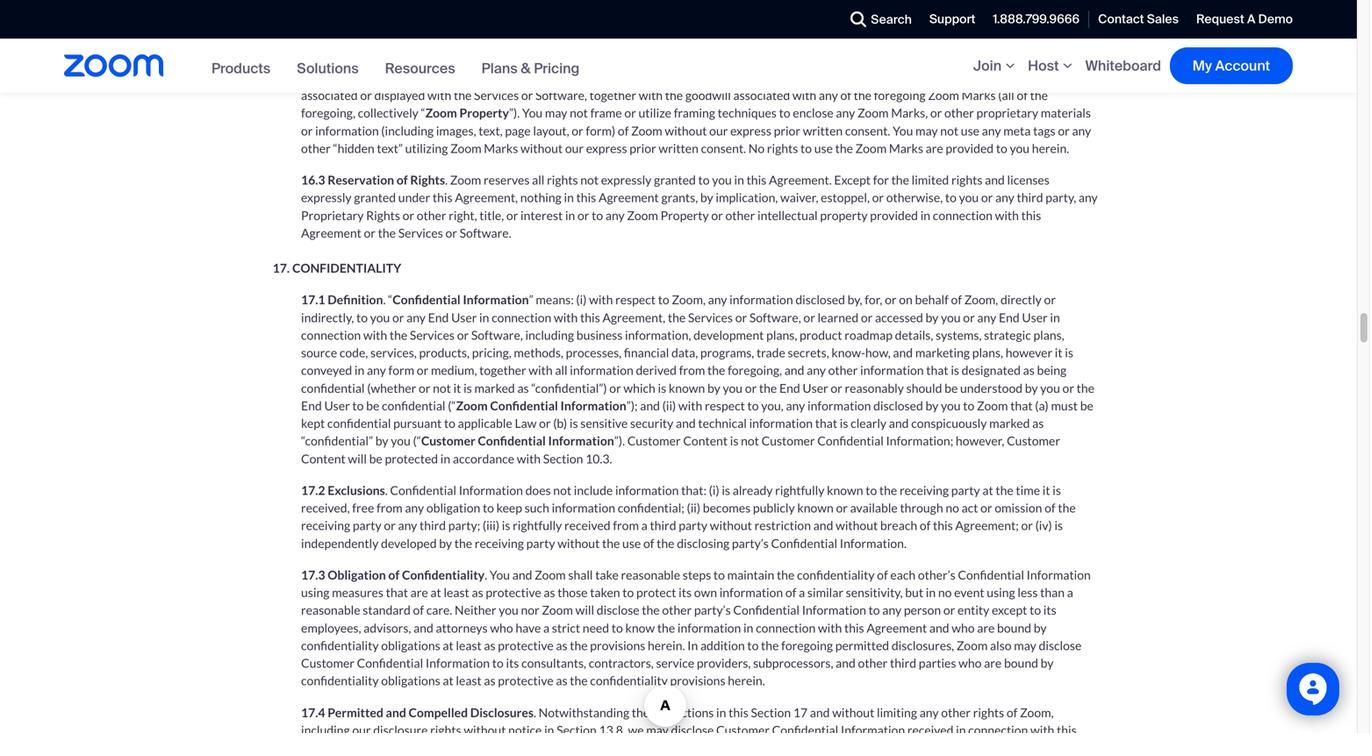 Task type: describe. For each thing, give the bounding box(es) containing it.
right,
[[449, 208, 477, 223]]

0 horizontal spatial herein.
[[648, 638, 685, 653]]

party,
[[1046, 190, 1076, 205]]

"). for you
[[509, 105, 520, 120]]

1 horizontal spatial granted
[[654, 173, 696, 187]]

1 horizontal spatial express
[[730, 123, 771, 138]]

agreement, inside " means: (i) with respect to zoom, any information disclosed by, for, or on behalf of zoom, directly or indirectly, to you or any end user in connection with this agreement,  the services or software, or learned or accessed by you or any end user in connection with the services or software, including business information, development plans, product roadmap details, systems, strategic plans, source code, services, products, pricing, methods, processes, financial data, programs, trade secrets, know-how, and marketing plans, however it is conveyed in any form or medium, together with all information derived from the foregoing, and any other information that is designated as being confidential (whether or not it is marked as "confidential") or which is known by you or the end user or reasonably should be understood by you or the end user to be confidential ("
[[602, 310, 665, 325]]

also
[[990, 638, 1012, 653]]

user down secrets,
[[803, 381, 828, 396]]

of left "care."
[[413, 603, 424, 618]]

1 horizontal spatial reasonable
[[621, 568, 680, 583]]

the down protect
[[642, 603, 660, 618]]

plans
[[482, 59, 518, 78]]

to right pursuant
[[444, 416, 455, 431]]

trade inside " means: (i) with respect to zoom, any information disclosed by, for, or on behalf of zoom, directly or indirectly, to you or any end user in connection with this agreement,  the services or software, or learned or accessed by you or any end user in connection with the services or software, including business information, development plans, product roadmap details, systems, strategic plans, source code, services, products, pricing, methods, processes, financial data, programs, trade secrets, know-how, and marketing plans, however it is conveyed in any form or medium, together with all information derived from the foregoing, and any other information that is designated as being confidential (whether or not it is marked as "confidential") or which is known by you or the end user or reasonably should be understood by you or the end user to be confidential ("
[[757, 345, 785, 360]]

user up products,
[[451, 310, 477, 325]]

information up the pricing,
[[463, 292, 529, 307]]

reserves
[[484, 173, 530, 187]]

without down the becomes
[[710, 518, 752, 533]]

0 vertical spatial receiving
[[900, 483, 949, 498]]

marks inside the ") associated or displayed with the services or software, together with the goodwill associated with any of the foregoing zoom marks (all of the foregoing, collectively "
[[962, 88, 996, 103]]

have
[[516, 621, 541, 636]]

accordance
[[453, 451, 514, 466]]

host button
[[1028, 57, 1077, 75]]

1 vertical spatial protective
[[498, 638, 554, 653]]

to up conspicuously
[[963, 398, 975, 413]]

1 vertical spatial disclose
[[1039, 638, 1082, 653]]

zoom inside "); and (ii) with respect to you, any information disclosed by you to zoom that (a) must be kept confidential pursuant to applicable law or (b) is sensitive security and technical information that is clearly and conspicuously marked as "confidential" by you ("
[[977, 398, 1008, 413]]

not inside "). customer content is not customer confidential information; however, customer content will be protected in accordance with section 10.3.
[[741, 434, 759, 449]]

its down have
[[506, 656, 519, 671]]

is right (b)
[[570, 416, 578, 431]]

third inside . zoom reserves all rights not expressly granted to you in this agreement. except for the limited rights and licenses expressly granted under this agreement, nothing in this agreement grants, by implication, waiver, estoppel, or otherwise, to you or any third party, any proprietary rights or other right, title, or interest in or to any zoom property or other intellectual property provided in connection with this agreement or the services or software.
[[1017, 190, 1043, 205]]

together inside " means: (i) with respect to zoom, any information disclosed by, for, or on behalf of zoom, directly or indirectly, to you or any end user in connection with this agreement,  the services or software, or learned or accessed by you or any end user in connection with the services or software, including business information, development plans, product roadmap details, systems, strategic plans, source code, services, products, pricing, methods, processes, financial data, programs, trade secrets, know-how, and marketing plans, however it is conveyed in any form or medium, together with all information derived from the foregoing, and any other information that is designated as being confidential (whether or not it is marked as "confidential") or which is known by you or the end user or reasonably should be understood by you or the end user to be confidential ("
[[479, 363, 526, 378]]

intellectual inside . zoom, its affiliates, its licensors, and suppliers (as applicable) own and shall retain ownership of (i) all service generated data (as provided in section 10.5), (ii) all feedback (as provided in section 16.1), (iii) the services and software, and any underlying or other technology and intellectual property embodied or contained in, used to provide or support, or otherwise associated or provided in connection with, the services or software, including all proprietary rights related thereto, and (iv) all trade names, trademarks, service marks, trade dress, logos, icons, insignia, symbols, interface and other designs, domain names and corporate names, and the like (whether registered or unregistered) ("
[[386, 35, 446, 50]]

0 vertical spatial least
[[444, 586, 469, 600]]

meta
[[1003, 123, 1031, 138]]

party down such
[[526, 536, 555, 551]]

as up "neither" on the left bottom
[[472, 586, 483, 600]]

omission
[[995, 501, 1042, 516]]

services up products,
[[410, 328, 455, 343]]

this inside . you and zoom shall take reasonable steps to maintain the confidentiality of each other's confidential information using measures that are at least as protective as those taken to protect its own information of a similar sensitivity, but in no event using less than a reasonable standard of care. neither you nor zoom will disclose the other party's confidential information to any person or entity except to its employees, advisors, and attorneys who have a strict need to know the information in connection with this agreement and who are bound by confidentiality obligations at least as protective as the provisions herein. in addition to the foregoing permitted disclosures, zoom also may disclose customer confidential information to its consultants, contractors, service providers, subprocessors, and other third parties who are bound by confidentiality obligations at least as protective as the confidentiality provisions herein.
[[844, 621, 864, 636]]

other up with,
[[1066, 17, 1096, 32]]

directly
[[1001, 292, 1042, 307]]

other inside . notwithstanding the restrictions in this section 17 and without limiting any other rights of zoom, including our disclosure rights without notice in section 13.8, we may disclose customer confidential information received in connection with thi
[[941, 706, 971, 720]]

2 vertical spatial least
[[456, 674, 482, 689]]

0 vertical spatial confidential
[[301, 381, 365, 396]]

displayed
[[374, 88, 425, 103]]

. for right,
[[445, 173, 448, 187]]

obligation
[[328, 568, 386, 583]]

a right than
[[1067, 586, 1073, 600]]

except
[[992, 603, 1027, 618]]

to right steps
[[713, 568, 725, 583]]

party's inside ". confidential information does not include information that: (i) is already rightfully known to the receiving party at the time it is received, free from any obligation to keep such information confidential; (ii) becomes publicly known or available through no act or omission of the receiving party or any third party; (iii) is rightfully received from a third party without restriction and without breach of this agreement; or (iv) is independently developed by the receiving party without the use of the disclosing party's confidential information."
[[732, 536, 769, 551]]

party;
[[448, 518, 480, 533]]

connection inside . you and zoom shall take reasonable steps to maintain the confidentiality of each other's confidential information using measures that are at least as protective as those taken to protect its own information of a similar sensitivity, but in no event using less than a reasonable standard of care. neither you nor zoom will disclose the other party's confidential information to any person or entity except to its employees, advisors, and attorneys who have a strict need to know the information in connection with this agreement and who are bound by confidentiality obligations at least as protective as the provisions herein. in addition to the foregoing permitted disclosures, zoom also may disclose customer confidential information to its consultants, contractors, service providers, subprocessors, and other third parties who are bound by confidentiality obligations at least as protective as the confidentiality provisions herein.
[[756, 621, 816, 636]]

time
[[1016, 483, 1040, 498]]

0 horizontal spatial (as
[[390, 17, 405, 32]]

information inside . notwithstanding the restrictions in this section 17 and without limiting any other rights of zoom, including our disclosure rights without notice in section 13.8, we may disclose customer confidential information received in connection with thi
[[841, 723, 905, 734]]

in up provide
[[698, 17, 708, 32]]

contractors,
[[589, 656, 654, 671]]

our inside . notwithstanding the restrictions in this section 17 and without limiting any other rights of zoom, including our disclosure rights without notice in section 13.8, we may disclose customer confidential information received in connection with thi
[[352, 723, 371, 734]]

1 vertical spatial "
[[388, 292, 393, 307]]

steps
[[683, 568, 711, 583]]

respect for agreement,
[[615, 292, 656, 307]]

my
[[1193, 57, 1212, 75]]

2 vertical spatial from
[[613, 518, 639, 533]]

1 horizontal spatial agreement
[[599, 190, 659, 205]]

no
[[749, 141, 765, 156]]

this inside " means: (i) with respect to zoom, any information disclosed by, for, or on behalf of zoom, directly or indirectly, to you or any end user in connection with this agreement,  the services or software, or learned or accessed by you or any end user in connection with the services or software, including business information, development plans, product roadmap details, systems, strategic plans, source code, services, products, pricing, methods, processes, financial data, programs, trade secrets, know-how, and marketing plans, however it is conveyed in any form or medium, together with all information derived from the foregoing, and any other information that is designated as being confidential (whether or not it is marked as "confidential") or which is known by you or the end user or reasonably should be understood by you or the end user to be confidential ("
[[580, 310, 600, 325]]

1 vertical spatial reasonable
[[301, 603, 360, 618]]

with inside . notwithstanding the restrictions in this section 17 and without limiting any other rights of zoom, including our disclosure rights without notice in section 13.8, we may disclose customer confidential information received in connection with thi
[[1030, 723, 1054, 734]]

property inside . zoom reserves all rights not expressly granted to you in this agreement. except for the limited rights and licenses expressly granted under this agreement, nothing in this agreement grants, by implication, waiver, estoppel, or otherwise, to you or any third party, any proprietary rights or other right, title, or interest in or to any zoom property or other intellectual property provided in connection with this agreement or the services or software.
[[820, 208, 868, 223]]

13.8,
[[599, 723, 626, 734]]

the down party;
[[454, 536, 472, 551]]

or up products,
[[457, 328, 469, 343]]

connection inside . notwithstanding the restrictions in this section 17 and without limiting any other rights of zoom, including our disclosure rights without notice in section 13.8, we may disclose customer confidential information received in connection with thi
[[968, 723, 1028, 734]]

who left have
[[490, 621, 513, 636]]

provided up used
[[648, 17, 696, 32]]

or right interest
[[578, 208, 589, 223]]

care.
[[426, 603, 452, 618]]

are up "care."
[[410, 586, 428, 600]]

1 vertical spatial bound
[[1004, 656, 1038, 671]]

zoom, inside . notwithstanding the restrictions in this section 17 and without limiting any other rights of zoom, including our disclosure rights without notice in section 13.8, we may disclose customer confidential information received in connection with thi
[[1020, 706, 1054, 720]]

0 vertical spatial protective
[[486, 586, 541, 600]]

notwithstanding
[[539, 706, 629, 720]]

16.3
[[301, 173, 325, 187]]

shall inside . zoom, its affiliates, its licensors, and suppliers (as applicable) own and shall retain ownership of (i) all service generated data (as provided in section 10.5), (ii) all feedback (as provided in section 16.1), (iii) the services and software, and any underlying or other technology and intellectual property embodied or contained in, used to provide or support, or otherwise associated or provided in connection with, the services or software, including all proprietary rights related thereto, and (iv) all trade names, trademarks, service marks, trade dress, logos, icons, insignia, symbols, interface and other designs, domain names and corporate names, and the like (whether registered or unregistered) ("
[[863, 0, 888, 14]]

service
[[1025, 0, 1064, 14]]

confidentiality up similar
[[797, 568, 875, 583]]

no for through
[[946, 501, 959, 516]]

rights down compelled
[[430, 723, 461, 734]]

. confidential information does not include information that: (i) is already rightfully known to the receiving party at the time it is received, free from any obligation to keep such information confidential; (ii) becomes publicly known or available through no act or omission of the receiving party or any third party; (iii) is rightfully received from a third party without restriction and without breach of this agreement; or (iv) is independently developed by the receiving party without the use of the disclosing party's confidential information.
[[301, 483, 1076, 551]]

any inside the ") associated or displayed with the services or software, together with the goodwill associated with any of the foregoing zoom marks (all of the foregoing, collectively "
[[819, 88, 838, 103]]

1 vertical spatial rights
[[410, 173, 445, 187]]

or left available
[[836, 501, 848, 516]]

generated
[[301, 17, 359, 32]]

who down entity in the bottom of the page
[[952, 621, 975, 636]]

user down directly in the top of the page
[[1022, 310, 1048, 325]]

join button
[[973, 57, 1019, 75]]

connection down "
[[492, 310, 551, 325]]

in up the join
[[980, 35, 990, 50]]

"
[[529, 292, 533, 307]]

than
[[1040, 586, 1065, 600]]

any inside . zoom, its affiliates, its licensors, and suppliers (as applicable) own and shall retain ownership of (i) all service generated data (as provided in section 10.5), (ii) all feedback (as provided in section 16.1), (iii) the services and software, and any underlying or other technology and intellectual property embodied or contained in, used to provide or support, or otherwise associated or provided in connection with, the services or software, including all proprietary rights related thereto, and (iv) all trade names, trademarks, service marks, trade dress, logos, icons, insignia, symbols, interface and other designs, domain names and corporate names, and the like (whether registered or unregistered) ("
[[971, 17, 990, 32]]

1 vertical spatial you
[[893, 123, 913, 138]]

otherwise,
[[886, 190, 943, 205]]

through
[[900, 501, 943, 516]]

. for or
[[385, 483, 388, 498]]

technology
[[301, 35, 361, 50]]

or down designs,
[[521, 88, 533, 103]]

2 vertical spatial receiving
[[475, 536, 524, 551]]

becomes
[[703, 501, 751, 516]]

&
[[521, 59, 531, 78]]

foregoing, inside the ") associated or displayed with the services or software, together with the goodwill associated with any of the foregoing zoom marks (all of the foregoing, collectively "
[[301, 105, 355, 120]]

provided up marks,
[[929, 35, 977, 50]]

include
[[574, 483, 613, 498]]

person
[[904, 603, 941, 618]]

source
[[301, 345, 337, 360]]

user up kept
[[324, 398, 350, 413]]

or down know- at the top right
[[831, 381, 842, 396]]

the up insignia, at the left of the page
[[301, 53, 319, 67]]

. inside . notwithstanding the restrictions in this section 17 and without limiting any other rights of zoom, including our disclosure rights without notice in section 13.8, we may disclose customer confidential information received in connection with thi
[[534, 706, 536, 720]]

icons,
[[1063, 53, 1093, 67]]

and up information;
[[889, 416, 909, 431]]

you up protected
[[391, 434, 411, 449]]

respect for technical
[[705, 398, 745, 413]]

foregoing inside . you and zoom shall take reasonable steps to maintain the confidentiality of each other's confidential information using measures that are at least as protective as those taken to protect its own information of a similar sensitivity, but in no event using less than a reasonable standard of care. neither you nor zoom will disclose the other party's confidential information to any person or entity except to its employees, advisors, and attorneys who have a strict need to know the information in connection with this agreement and who are bound by confidentiality obligations at least as protective as the provisions herein. in addition to the foregoing permitted disclosures, zoom also may disclose customer confidential information to its consultants, contractors, service providers, subprocessors, and other third parties who are bound by confidentiality obligations at least as protective as the confidentiality provisions herein.
[[781, 638, 833, 653]]

and down related
[[626, 70, 646, 85]]

you down being
[[1040, 381, 1060, 396]]

connection inside . zoom reserves all rights not expressly granted to you in this agreement. except for the limited rights and licenses expressly granted under this agreement, nothing in this agreement grants, by implication, waiver, estoppel, or otherwise, to you or any third party, any proprietary rights or other right, title, or interest in or to any zoom property or other intellectual property provided in connection with this agreement or the services or software.
[[933, 208, 993, 223]]

including inside . notwithstanding the restrictions in this section 17 and without limiting any other rights of zoom, including our disclosure rights without notice in section 13.8, we may disclose customer confidential information received in connection with thi
[[301, 723, 350, 734]]

employees,
[[301, 621, 361, 636]]

and up disclosure on the left bottom
[[386, 706, 406, 720]]

support,
[[738, 35, 783, 50]]

(iv) inside ". confidential information does not include information that: (i) is already rightfully known to the receiving party at the time it is received, free from any obligation to keep such information confidential; (ii) becomes publicly known or available through no act or omission of the receiving party or any third party; (iii) is rightfully received from a third party without restriction and without breach of this agreement; or (iv) is independently developed by the receiving party without the use of the disclosing party's confidential information."
[[1035, 518, 1052, 533]]

and down "care."
[[413, 621, 433, 636]]

1 vertical spatial least
[[456, 638, 482, 653]]

property inside . zoom, its affiliates, its licensors, and suppliers (as applicable) own and shall retain ownership of (i) all service generated data (as provided in section 10.5), (ii) all feedback (as provided in section 16.1), (iii) the services and software, and any underlying or other technology and intellectual property embodied or contained in, used to provide or support, or otherwise associated or provided in connection with, the services or software, including all proprietary rights related thereto, and (iv) all trade names, trademarks, service marks, trade dress, logos, icons, insignia, symbols, interface and other designs, domain names and corporate names, and the like (whether registered or unregistered) ("
[[448, 35, 496, 50]]

similar
[[807, 586, 843, 600]]

that inside " means: (i) with respect to zoom, any information disclosed by, for, or on behalf of zoom, directly or indirectly, to you or any end user in connection with this agreement,  the services or software, or learned or accessed by you or any end user in connection with the services or software, including business information, development plans, product roadmap details, systems, strategic plans, source code, services, products, pricing, methods, processes, financial data, programs, trade secrets, know-how, and marketing plans, however it is conveyed in any form or medium, together with all information derived from the foregoing, and any other information that is designated as being confidential (whether or not it is marked as "confidential") or which is known by you or the end user or reasonably should be understood by you or the end user to be confidential ("
[[926, 363, 948, 378]]

rights up nothing
[[547, 173, 578, 187]]

(i) inside . zoom, its affiliates, its licensors, and suppliers (as applicable) own and shall retain ownership of (i) all service generated data (as provided in section 10.5), (ii) all feedback (as provided in section 16.1), (iii) the services and software, and any underlying or other technology and intellectual property embodied or contained in, used to provide or support, or otherwise associated or provided in connection with, the services or software, including all proprietary rights related thereto, and (iv) all trade names, trademarks, service marks, trade dress, logos, icons, insignia, symbols, interface and other designs, domain names and corporate names, and the like (whether registered or unregistered) ("
[[997, 0, 1008, 14]]

information down attorneys
[[426, 656, 490, 671]]

it inside ". confidential information does not include information that: (i) is already rightfully known to the receiving party at the time it is received, free from any obligation to keep such information confidential; (ii) becomes publicly known or available through no act or omission of the receiving party or any third party; (iii) is rightfully received from a third party without restriction and without breach of this agreement; or (iv) is independently developed by the receiving party without the use of the disclosing party's confidential information."
[[1043, 483, 1050, 498]]

"confidential"
[[301, 434, 373, 449]]

1 vertical spatial it
[[453, 381, 461, 396]]

of inside "). you may not frame or utilize framing techniques to enclose any zoom marks, or other proprietary materials or information (including images, text, page layout, or form) of zoom without our express prior written consent. you may not use any meta tags or any other "hidden text" utilizing zoom marks without our express prior written consent. no rights to use the zoom marks are provided to you herein.
[[618, 123, 629, 138]]

the down strict
[[570, 638, 588, 653]]

or up must
[[1063, 381, 1074, 396]]

definition
[[328, 292, 383, 307]]

may down marks,
[[916, 123, 938, 138]]

2 horizontal spatial plans,
[[1033, 328, 1064, 343]]

and inside ". confidential information does not include information that: (i) is already rightfully known to the receiving party at the time it is received, free from any obligation to keep such information confidential; (ii) becomes publicly known or available through no act or omission of the receiving party or any third party; (iii) is rightfully received from a third party without restriction and without breach of this agreement; or (iv) is independently developed by the receiving party without the use of the disclosing party's confidential information."
[[813, 518, 833, 533]]

16.3 reservation of rights
[[301, 173, 445, 187]]

marked inside "); and (ii) with respect to you, any information disclosed by you to zoom that (a) must be kept confidential pursuant to applicable law or (b) is sensitive security and technical information that is clearly and conspicuously marked as "confidential" by you ("
[[989, 416, 1030, 431]]

you inside . you and zoom shall take reasonable steps to maintain the confidentiality of each other's confidential information using measures that are at least as protective as those taken to protect its own information of a similar sensitivity, but in no event using less than a reasonable standard of care. neither you nor zoom will disclose the other party's confidential information to any person or entity except to its employees, advisors, and attorneys who have a strict need to know the information in connection with this agreement and who are bound by confidentiality obligations at least as protective as the provisions herein. in addition to the foregoing permitted disclosures, zoom also may disclose customer confidential information to its consultants, contractors, service providers, subprocessors, and other third parties who are bound by confidentiality obligations at least as protective as the confidentiality provisions herein.
[[499, 603, 519, 618]]

unregistered)
[[931, 70, 1004, 85]]

not inside ". confidential information does not include information that: (i) is already rightfully known to the receiving party at the time it is received, free from any obligation to keep such information confidential; (ii) becomes publicly known or available through no act or omission of the receiving party or any third party; (iii) is rightfully received from a third party without restriction and without breach of this agreement; or (iv) is independently developed by the receiving party without the use of the disclosing party's confidential information."
[[553, 483, 571, 498]]

rights inside "). you may not frame or utilize framing techniques to enclose any zoom marks, or other proprietary materials or information (including images, text, page layout, or form) of zoom without our express prior written consent. you may not use any meta tags or any other "hidden text" utilizing zoom marks without our express prior written consent. no rights to use the zoom marks are provided to you herein.
[[767, 141, 798, 156]]

information up sensitive
[[560, 398, 626, 413]]

behalf
[[915, 292, 949, 307]]

of inside . zoom, its affiliates, its licensors, and suppliers (as applicable) own and shall retain ownership of (i) all service generated data (as provided in section 10.5), (ii) all feedback (as provided in section 16.1), (iii) the services and software, and any underlying or other technology and intellectual property embodied or contained in, used to provide or support, or otherwise associated or provided in connection with, the services or software, including all proprietary rights related thereto, and (iv) all trade names, trademarks, service marks, trade dress, logos, icons, insignia, symbols, interface and other designs, domain names and corporate names, and the like (whether registered or unregistered) ("
[[984, 0, 995, 14]]

that inside . you and zoom shall take reasonable steps to maintain the confidentiality of each other's confidential information using measures that are at least as protective as those taken to protect its own information of a similar sensitivity, but in no event using less than a reasonable standard of care. neither you nor zoom will disclose the other party's confidential information to any person or entity except to its employees, advisors, and attorneys who have a strict need to know the information in connection with this agreement and who are bound by confidentiality obligations at least as protective as the provisions herein. in addition to the foregoing permitted disclosures, zoom also may disclose customer confidential information to its consultants, contractors, service providers, subprocessors, and other third parties who are bound by confidentiality obligations at least as protective as the confidentiality provisions herein.
[[386, 586, 408, 600]]

my account
[[1193, 57, 1270, 75]]

0 vertical spatial consent.
[[845, 123, 890, 138]]

0 vertical spatial provisions
[[590, 638, 645, 653]]

or down symbols,
[[360, 88, 372, 103]]

understood
[[960, 381, 1023, 396]]

confidential up event
[[958, 568, 1024, 583]]

0 horizontal spatial from
[[377, 501, 403, 516]]

solutions button
[[297, 59, 359, 78]]

proprietary inside . zoom, its affiliates, its licensors, and suppliers (as applicable) own and shall retain ownership of (i) all service generated data (as provided in section 10.5), (ii) all feedback (as provided in section 16.1), (iii) the services and software, and any underlying or other technology and intellectual property embodied or contained in, used to provide or support, or otherwise associated or provided in connection with, the services or software, including all proprietary rights related thereto, and (iv) all trade names, trademarks, service marks, trade dress, logos, icons, insignia, symbols, interface and other designs, domain names and corporate names, and the like (whether registered or unregistered) ("
[[503, 53, 565, 67]]

the down programs,
[[707, 363, 725, 378]]

marks down icons,
[[1048, 70, 1083, 85]]

foregoing inside the ") associated or displayed with the services or software, together with the goodwill associated with any of the foregoing zoom marks (all of the foregoing, collectively "
[[874, 88, 926, 103]]

to right interest
[[592, 208, 603, 223]]

we
[[628, 723, 644, 734]]

marketing
[[915, 345, 970, 360]]

property inside . zoom reserves all rights not expressly granted to you in this agreement. except for the limited rights and licenses expressly granted under this agreement, nothing in this agreement grants, by implication, waiver, estoppel, or otherwise, to you or any third party, any proprietary rights or other right, title, or interest in or to any zoom property or other intellectual property provided in connection with this agreement or the services or software.
[[661, 208, 709, 223]]

with inside . you and zoom shall take reasonable steps to maintain the confidentiality of each other's confidential information using measures that are at least as protective as those taken to protect its own information of a similar sensitivity, but in no event using less than a reasonable standard of care. neither you nor zoom will disclose the other party's confidential information to any person or entity except to its employees, advisors, and attorneys who have a strict need to know the information in connection with this agreement and who are bound by confidentiality obligations at least as protective as the provisions herein. in addition to the foregoing permitted disclosures, zoom also may disclose customer confidential information to its consultants, contractors, service providers, subprocessors, and other third parties who are bound by confidentiality obligations at least as protective as the confidentiality provisions herein.
[[818, 621, 842, 636]]

and inside . zoom reserves all rights not expressly granted to you in this agreement. except for the limited rights and licenses expressly granted under this agreement, nothing in this agreement grants, by implication, waiver, estoppel, or otherwise, to you or any third party, any proprietary rights or other right, title, or interest in or to any zoom property or other intellectual property provided in connection with this agreement or the services or software.
[[985, 173, 1005, 187]]

tags
[[1033, 123, 1056, 138]]

1 obligations from the top
[[381, 638, 440, 653]]

disclosures,
[[892, 638, 954, 653]]

by inside . zoom reserves all rights not expressly granted to you in this agreement. except for the limited rights and licenses expressly granted under this agreement, nothing in this agreement grants, by implication, waiver, estoppel, or otherwise, to you or any third party, any proprietary rights or other right, title, or interest in or to any zoom property or other intellectual property provided in connection with this agreement or the services or software.
[[700, 190, 713, 205]]

in up the pricing,
[[479, 310, 489, 325]]

information down how,
[[860, 363, 924, 378]]

third inside . you and zoom shall take reasonable steps to maintain the confidentiality of each other's confidential information using measures that are at least as protective as those taken to protect its own information of a similar sensitivity, but in no event using less than a reasonable standard of care. neither you nor zoom will disclose the other party's confidential information to any person or entity except to its employees, advisors, and attorneys who have a strict need to know the information in connection with this agreement and who are bound by confidentiality obligations at least as protective as the provisions herein. in addition to the foregoing permitted disclosures, zoom also may disclose customer confidential information to its consultants, contractors, service providers, subprocessors, and other third parties who are bound by confidentiality obligations at least as protective as the confidentiality provisions herein.
[[890, 656, 916, 671]]

products,
[[419, 345, 470, 360]]

licenses
[[1007, 173, 1050, 187]]

together inside the ") associated or displayed with the services or software, together with the goodwill associated with any of the foregoing zoom marks (all of the foregoing, collectively "
[[589, 88, 636, 103]]

as left those
[[544, 586, 555, 600]]

software, inside the ") associated or displayed with the services or software, together with the goodwill associated with any of the foregoing zoom marks (all of the foregoing, collectively "
[[535, 88, 587, 103]]

including inside " means: (i) with respect to zoom, any information disclosed by, for, or on behalf of zoom, directly or indirectly, to you or any end user in connection with this agreement,  the services or software, or learned or accessed by you or any end user in connection with the services or software, including business information, development plans, product roadmap details, systems, strategic plans, source code, services, products, pricing, methods, processes, financial data, programs, trade secrets, know-how, and marketing plans, however it is conveyed in any form or medium, together with all information derived from the foregoing, and any other information that is designated as being confidential (whether or not it is marked as "confidential") or which is known by you or the end user or reasonably should be understood by you or the end user to be confidential ("
[[525, 328, 574, 343]]

you for framing
[[522, 105, 543, 120]]

information down the maintain
[[719, 586, 783, 600]]

or down for
[[872, 190, 884, 205]]

1 vertical spatial receiving
[[301, 518, 350, 533]]

own inside . zoom, its affiliates, its licensors, and suppliers (as applicable) own and shall retain ownership of (i) all service generated data (as provided in section 10.5), (ii) all feedback (as provided in section 16.1), (iii) the services and software, and any underlying or other technology and intellectual property embodied or contained in, used to provide or support, or otherwise associated or provided in connection with, the services or software, including all proprietary rights related thereto, and (iv) all trade names, trademarks, service marks, trade dress, logos, icons, insignia, symbols, interface and other designs, domain names and corporate names, and the like (whether registered or unregistered) ("
[[815, 0, 838, 14]]

other down permitted
[[858, 656, 888, 671]]

applicable
[[458, 416, 512, 431]]

plans & pricing link
[[482, 59, 580, 78]]

1 horizontal spatial prior
[[774, 123, 800, 138]]

and up the 'disclosures,'
[[929, 621, 949, 636]]

1 horizontal spatial herein.
[[728, 674, 765, 689]]

1 horizontal spatial rightfully
[[775, 483, 825, 498]]

0 horizontal spatial written
[[659, 141, 699, 156]]

received inside ". confidential information does not include information that: (i) is already rightfully known to the receiving party at the time it is received, free from any obligation to keep such information confidential; (ii) becomes publicly known or available through no act or omission of the receiving party or any third party; (iii) is rightfully received from a third party without restriction and without breach of this agreement; or (iv) is independently developed by the receiving party without the use of the disclosing party's confidential information."
[[564, 518, 611, 533]]

the down consultants,
[[570, 674, 588, 689]]

other down protect
[[662, 603, 692, 618]]

that left clearly
[[815, 416, 837, 431]]

or up symbols,
[[369, 53, 380, 67]]

shall inside . you and zoom shall take reasonable steps to maintain the confidentiality of each other's confidential information using measures that are at least as protective as those taken to protect its own information of a similar sensitivity, but in no event using less than a reasonable standard of care. neither you nor zoom will disclose the other party's confidential information to any person or entity except to its employees, advisors, and attorneys who have a strict need to know the information in connection with this agreement and who are bound by confidentiality obligations at least as protective as the provisions herein. in addition to the foregoing permitted disclosures, zoom also may disclose customer confidential information to its consultants, contractors, service providers, subprocessors, and other third parties who are bound by confidentiality obligations at least as protective as the confidentiality provisions herein.
[[568, 568, 593, 583]]

applicable)
[[755, 0, 813, 14]]

. for of
[[485, 568, 487, 583]]

0 horizontal spatial plans,
[[766, 328, 797, 343]]

as down strict
[[556, 638, 567, 653]]

act
[[962, 501, 978, 516]]

connection inside . zoom, its affiliates, its licensors, and suppliers (as applicable) own and shall retain ownership of (i) all service generated data (as provided in section 10.5), (ii) all feedback (as provided in section 16.1), (iii) the services and software, and any underlying or other technology and intellectual property embodied or contained in, used to provide or support, or otherwise associated or provided in connection with, the services or software, including all proprietary rights related thereto, and (iv) all trade names, trademarks, service marks, trade dress, logos, icons, insignia, symbols, interface and other designs, domain names and corporate names, and the like (whether registered or unregistered) ("
[[992, 35, 1052, 50]]

zoom inside the ") associated or displayed with the services or software, together with the goodwill associated with any of the foregoing zoom marks (all of the foregoing, collectively "
[[928, 88, 959, 103]]

10.3.
[[586, 451, 612, 466]]

interest
[[521, 208, 563, 223]]

1 vertical spatial our
[[565, 141, 584, 156]]

available
[[850, 501, 898, 516]]

party down the free
[[353, 518, 382, 533]]

received inside . notwithstanding the restrictions in this section 17 and without limiting any other rights of zoom, including our disclosure rights without notice in section 13.8, we may disclose customer confidential information received in connection with thi
[[907, 723, 954, 734]]

otherwise
[[800, 35, 854, 50]]

zoom logo image
[[64, 55, 163, 77]]

party up 'disclosing'
[[679, 518, 708, 533]]

to up available
[[866, 483, 877, 498]]

or inside "); and (ii) with respect to you, any information disclosed by you to zoom that (a) must be kept confidential pursuant to applicable law or (b) is sensitive security and technical information that is clearly and conspicuously marked as "confidential" by you ("
[[539, 416, 551, 431]]

which
[[624, 381, 656, 396]]

of left similar
[[785, 586, 796, 600]]

0 horizontal spatial granted
[[354, 190, 396, 205]]

this inside ". confidential information does not include information that: (i) is already rightfully known to the receiving party at the time it is received, free from any obligation to keep such information confidential; (ii) becomes publicly known or available through no act or omission of the receiving party or any third party; (iii) is rightfully received from a third party without restriction and without breach of this agreement; or (iv) is independently developed by the receiving party without the use of the disclosing party's confidential information."
[[933, 518, 953, 533]]

1 vertical spatial rightfully
[[513, 518, 562, 533]]

0 horizontal spatial property
[[459, 105, 509, 120]]

"confidential")
[[531, 381, 607, 396]]

1 horizontal spatial use
[[814, 141, 833, 156]]

is right time at the right
[[1053, 483, 1061, 498]]

but
[[905, 586, 923, 600]]

associated inside . zoom, its affiliates, its licensors, and suppliers (as applicable) own and shall retain ownership of (i) all service generated data (as provided in section 10.5), (ii) all feedback (as provided in section 16.1), (iii) the services and software, and any underlying or other technology and intellectual property embodied or contained in, used to provide or support, or otherwise associated or provided in connection with, the services or software, including all proprietary rights related thereto, and (iv) all trade names, trademarks, service marks, trade dress, logos, icons, insignia, symbols, interface and other designs, domain names and corporate names, and the like (whether registered or unregistered) ("
[[856, 35, 913, 50]]

of down the through
[[920, 518, 931, 533]]

1 horizontal spatial expressly
[[601, 173, 652, 187]]

its up feedback
[[596, 0, 609, 14]]

1 horizontal spatial plans,
[[972, 345, 1003, 360]]

(whether inside . zoom, its affiliates, its licensors, and suppliers (as applicable) own and shall retain ownership of (i) all service generated data (as provided in section 10.5), (ii) all feedback (as provided in section 16.1), (iii) the services and software, and any underlying or other technology and intellectual property embodied or contained in, used to provide or support, or otherwise associated or provided in connection with, the services or software, including all proprietary rights related thereto, and (iv) all trade names, trademarks, service marks, trade dress, logos, icons, insignia, symbols, interface and other designs, domain names and corporate names, and the like (whether registered or unregistered) ("
[[807, 70, 856, 85]]

confidential down protected
[[390, 483, 456, 498]]

0 vertical spatial disclose
[[597, 603, 640, 618]]

contact sales
[[1098, 11, 1179, 27]]

party up 'act'
[[951, 483, 980, 498]]

provided up resources button
[[407, 17, 455, 32]]

17.4
[[301, 706, 325, 720]]

known inside " means: (i) with respect to zoom, any information disclosed by, for, or on behalf of zoom, directly or indirectly, to you or any end user in connection with this agreement,  the services or software, or learned or accessed by you or any end user in connection with the services or software, including business information, development plans, product roadmap details, systems, strategic plans, source code, services, products, pricing, methods, processes, financial data, programs, trade secrets, know-how, and marketing plans, however it is conveyed in any form or medium, together with all information derived from the foregoing, and any other information that is designated as being confidential (whether or not it is marked as "confidential") or which is known by you or the end user or reasonably should be understood by you or the end user to be confidential ("
[[669, 381, 705, 396]]

that left '(a)'
[[1010, 398, 1033, 413]]

and down provide
[[691, 53, 711, 67]]

0 vertical spatial bound
[[997, 621, 1031, 636]]

confidentiality
[[402, 568, 485, 583]]

0 vertical spatial it
[[1055, 345, 1063, 360]]

or up development
[[735, 310, 747, 325]]

0 horizontal spatial consent.
[[701, 141, 746, 156]]

. zoom, its affiliates, its licensors, and suppliers (as applicable) own and shall retain ownership of (i) all service generated data (as provided in section 10.5), (ii) all feedback (as provided in section 16.1), (iii) the services and software, and any underlying or other technology and intellectual property embodied or contained in, used to provide or support, or otherwise associated or provided in connection with, the services or software, including all proprietary rights related thereto, and (iv) all trade names, trademarks, service marks, trade dress, logos, icons, insignia, symbols, interface and other designs, domain names and corporate names, and the like (whether registered or unregistered) ("
[[301, 0, 1096, 85]]

a right have
[[543, 621, 550, 636]]

2 horizontal spatial (as
[[737, 0, 753, 14]]

estoppel,
[[821, 190, 870, 205]]

17.2 exclusions
[[301, 483, 385, 498]]

without left limiting
[[832, 706, 874, 720]]

you right otherwise, at the top right of the page
[[959, 190, 979, 205]]

those
[[558, 586, 588, 600]]

less
[[1018, 586, 1038, 600]]

my account link
[[1170, 47, 1293, 84]]

(i) inside ". confidential information does not include information that: (i) is already rightfully known to the receiving party at the time it is received, free from any obligation to keep such information confidential; (ii) becomes publicly known or available through no act or omission of the receiving party or any third party; (iii) is rightfully received from a third party without restriction and without breach of this agreement; or (iv) is independently developed by the receiving party without the use of the disclosing party's confidential information."
[[709, 483, 719, 498]]

registered
[[859, 70, 914, 85]]

in down code,
[[354, 363, 364, 378]]

1 vertical spatial names,
[[704, 70, 741, 85]]

contained
[[568, 35, 622, 50]]

names
[[589, 70, 624, 85]]

or up with,
[[1052, 17, 1064, 32]]

services inside the ") associated or displayed with the services or software, together with the goodwill associated with any of the foregoing zoom marks (all of the foregoing, collectively "
[[474, 88, 519, 103]]

not inside " means: (i) with respect to zoom, any information disclosed by, for, or on behalf of zoom, directly or indirectly, to you or any end user in connection with this agreement,  the services or software, or learned or accessed by you or any end user in connection with the services or software, including business information, development plans, product roadmap details, systems, strategic plans, source code, services, products, pricing, methods, processes, financial data, programs, trade secrets, know-how, and marketing plans, however it is conveyed in any form or medium, together with all information derived from the foregoing, and any other information that is designated as being confidential (whether or not it is marked as "confidential") or which is known by you or the end user or reasonably should be understood by you or the end user to be confidential ("
[[433, 381, 451, 396]]

is down the "derived"
[[658, 381, 666, 396]]

this up implication, on the right of the page
[[747, 173, 766, 187]]

2 obligations from the top
[[381, 674, 440, 689]]

confidential up law
[[490, 398, 558, 413]]

of down confidential; on the bottom left of page
[[643, 536, 654, 551]]

materials
[[1041, 105, 1091, 120]]

does
[[525, 483, 551, 498]]

confidentiality up permitted
[[301, 674, 379, 689]]

or right directly in the top of the page
[[1044, 292, 1056, 307]]

no for in
[[938, 586, 952, 600]]

from inside " means: (i) with respect to zoom, any information disclosed by, for, or on behalf of zoom, directly or indirectly, to you or any end user in connection with this agreement,  the services or software, or learned or accessed by you or any end user in connection with the services or software, including business information, development plans, product roadmap details, systems, strategic plans, source code, services, products, pricing, methods, processes, financial data, programs, trade secrets, know-how, and marketing plans, however it is conveyed in any form or medium, together with all information derived from the foregoing, and any other information that is designated as being confidential (whether or not it is marked as "confidential") or which is known by you or the end user or reasonably should be understood by you or the end user to be confidential ("
[[679, 363, 705, 378]]

section down notwithstanding
[[557, 723, 597, 734]]

entity
[[958, 603, 989, 618]]

indirectly,
[[301, 310, 354, 325]]

or up marks,
[[915, 35, 927, 50]]

are down entity in the bottom of the page
[[977, 621, 995, 636]]

in
[[687, 638, 698, 653]]

1 horizontal spatial associated
[[733, 88, 790, 103]]

0 vertical spatial use
[[961, 123, 980, 138]]



Task type: locate. For each thing, give the bounding box(es) containing it.
to down definition
[[356, 310, 368, 325]]

the up zoom property
[[454, 88, 472, 103]]

with inside . zoom reserves all rights not expressly granted to you in this agreement. except for the limited rights and licenses expressly granted under this agreement, nothing in this agreement grants, by implication, waiver, estoppel, or otherwise, to you or any third party, any proprietary rights or other right, title, or interest in or to any zoom property or other intellectual property provided in connection with this agreement or the services or software.
[[995, 208, 1019, 223]]

under
[[398, 190, 430, 205]]

(iv) down provide
[[713, 53, 730, 67]]

1 vertical spatial provisions
[[670, 674, 725, 689]]

to up the thereto,
[[667, 35, 678, 50]]

0 horizontal spatial together
[[479, 363, 526, 378]]

be up the "confidential"
[[366, 398, 379, 413]]

rights inside . zoom reserves all rights not expressly granted to you in this agreement. except for the limited rights and licenses expressly granted under this agreement, nothing in this agreement grants, by implication, waiver, estoppel, or otherwise, to you or any third party, any proprietary rights or other right, title, or interest in or to any zoom property or other intellectual property provided in connection with this agreement or the services or software.
[[366, 208, 400, 223]]

0 horizontal spatial rightfully
[[513, 518, 562, 533]]

confidential inside "). customer content is not customer confidential information; however, customer content will be protected in accordance with section 10.3.
[[817, 434, 884, 449]]

keep
[[496, 501, 522, 516]]

not up limited at top right
[[940, 123, 959, 138]]

1 horizontal spatial agreement,
[[602, 310, 665, 325]]

foregoing, inside " means: (i) with respect to zoom, any information disclosed by, for, or on behalf of zoom, directly or indirectly, to you or any end user in connection with this agreement,  the services or software, or learned or accessed by you or any end user in connection with the services or software, including business information, development plans, product roadmap details, systems, strategic plans, source code, services, products, pricing, methods, processes, financial data, programs, trade secrets, know-how, and marketing plans, however it is conveyed in any form or medium, together with all information derived from the foregoing, and any other information that is designated as being confidential (whether or not it is marked as "confidential") or which is known by you or the end user or reasonably should be understood by you or the end user to be confidential ("
[[728, 363, 782, 378]]

this right nothing
[[576, 190, 596, 205]]

parties
[[919, 656, 956, 671]]

or up the developed
[[384, 518, 396, 533]]

any inside . notwithstanding the restrictions in this section 17 and without limiting any other rights of zoom, including our disclosure rights without notice in section 13.8, we may disclose customer confidential information received in connection with thi
[[920, 706, 939, 720]]

17.1 definition . " confidential information
[[301, 292, 529, 307]]

programs,
[[700, 345, 754, 360]]

1 horizontal spatial party's
[[732, 536, 769, 551]]

1 vertical spatial obligations
[[381, 674, 440, 689]]

1 horizontal spatial provisions
[[670, 674, 725, 689]]

0 vertical spatial (whether
[[807, 70, 856, 85]]

1 horizontal spatial will
[[575, 603, 594, 618]]

2 vertical spatial protective
[[498, 674, 554, 689]]

plans, up designated
[[972, 345, 1003, 360]]

with inside "); and (ii) with respect to you, any information disclosed by you to zoom that (a) must be kept confidential pursuant to applicable law or (b) is sensitive security and technical information that is clearly and conspicuously marked as "confidential" by you ("
[[678, 398, 702, 413]]

the down zoom marks
[[1030, 88, 1048, 103]]

of right omission
[[1045, 501, 1056, 516]]

designs,
[[501, 70, 544, 85]]

2 vertical spatial (ii)
[[687, 501, 700, 516]]

are down also
[[984, 656, 1002, 671]]

2 horizontal spatial disclose
[[1039, 638, 1082, 653]]

0 horizontal spatial prior
[[630, 141, 656, 156]]

the inside . notwithstanding the restrictions in this section 17 and without limiting any other rights of zoom, including our disclosure rights without notice in section 13.8, we may disclose customer confidential information received in connection with thi
[[632, 706, 650, 720]]

software, up the pricing,
[[471, 328, 523, 343]]

to down 'less'
[[1030, 603, 1041, 618]]

1 vertical spatial (whether
[[367, 381, 416, 396]]

or inside . you and zoom shall take reasonable steps to maintain the confidentiality of each other's confidential information using measures that are at least as protective as those taken to protect its own information of a similar sensitivity, but in no event using less than a reasonable standard of care. neither you nor zoom will disclose the other party's confidential information to any person or entity except to its employees, advisors, and attorneys who have a strict need to know the information in connection with this agreement and who are bound by confidentiality obligations at least as protective as the provisions herein. in addition to the foregoing permitted disclosures, zoom also may disclose customer confidential information to its consultants, contractors, service providers, subprocessors, and other third parties who are bound by confidentiality obligations at least as protective as the confidentiality provisions herein.
[[943, 603, 955, 618]]

other
[[1066, 17, 1096, 32], [469, 70, 499, 85], [944, 105, 974, 120], [301, 141, 331, 156], [417, 208, 446, 223], [725, 208, 755, 223], [828, 363, 858, 378], [662, 603, 692, 618], [858, 656, 888, 671], [941, 706, 971, 720]]

a left similar
[[799, 586, 805, 600]]

and down details,
[[893, 345, 913, 360]]

customer down providers,
[[716, 723, 770, 734]]

restrictions
[[652, 706, 714, 720]]

in
[[458, 17, 468, 32], [698, 17, 708, 32], [980, 35, 990, 50], [734, 173, 744, 187], [564, 190, 574, 205], [565, 208, 575, 223], [920, 208, 930, 223], [479, 310, 489, 325], [1050, 310, 1060, 325], [354, 363, 364, 378], [440, 451, 450, 466], [926, 586, 936, 600], [743, 621, 753, 636], [716, 706, 726, 720], [544, 723, 554, 734], [956, 723, 966, 734]]

(including
[[381, 123, 434, 138]]

received
[[564, 518, 611, 533], [907, 723, 954, 734]]

information down you, in the right of the page
[[749, 416, 813, 431]]

(i) inside " means: (i) with respect to zoom, any information disclosed by, for, or on behalf of zoom, directly or indirectly, to you or any end user in connection with this agreement,  the services or software, or learned or accessed by you or any end user in connection with the services or software, including business information, development plans, product roadmap details, systems, strategic plans, source code, services, products, pricing, methods, processes, financial data, programs, trade secrets, know-how, and marketing plans, however it is conveyed in any form or medium, together with all information derived from the foregoing, and any other information that is designated as being confidential (whether or not it is marked as "confidential") or which is known by you or the end user or reasonably should be understood by you or the end user to be confidential ("
[[576, 292, 587, 307]]

(iv) inside . zoom, its affiliates, its licensors, and suppliers (as applicable) own and shall retain ownership of (i) all service generated data (as provided in section 10.5), (ii) all feedback (as provided in section 16.1), (iii) the services and software, and any underlying or other technology and intellectual property embodied or contained in, used to provide or support, or otherwise associated or provided in connection with, the services or software, including all proprietary rights related thereto, and (iv) all trade names, trademarks, service marks, trade dress, logos, icons, insignia, symbols, interface and other designs, domain names and corporate names, and the like (whether registered or unregistered) ("
[[713, 53, 730, 67]]

1 vertical spatial (iii)
[[483, 518, 499, 533]]

1 horizontal spatial property
[[820, 208, 868, 223]]

end
[[428, 310, 449, 325], [999, 310, 1020, 325], [779, 381, 800, 396], [301, 398, 322, 413]]

0 vertical spatial names,
[[779, 53, 816, 67]]

service inside . zoom, its affiliates, its licensors, and suppliers (as applicable) own and shall retain ownership of (i) all service generated data (as provided in section 10.5), (ii) all feedback (as provided in section 16.1), (iii) the services and software, and any underlying or other technology and intellectual property embodied or contained in, used to provide or support, or otherwise associated or provided in connection with, the services or software, including all proprietary rights related thereto, and (iv) all trade names, trademarks, service marks, trade dress, logos, icons, insignia, symbols, interface and other designs, domain names and corporate names, and the like (whether registered or unregistered) ("
[[885, 53, 924, 67]]

0 vertical spatial agreement
[[599, 190, 659, 205]]

disclosed inside "); and (ii) with respect to you, any information disclosed by you to zoom that (a) must be kept confidential pursuant to applicable law or (b) is sensitive security and technical information that is clearly and conspicuously marked as "confidential" by you ("
[[873, 398, 923, 413]]

")
[[1083, 70, 1091, 85]]

disclosed inside " means: (i) with respect to zoom, any information disclosed by, for, or on behalf of zoom, directly or indirectly, to you or any end user in connection with this agreement,  the services or software, or learned or accessed by you or any end user in connection with the services or software, including business information, development plans, product roadmap details, systems, strategic plans, source code, services, products, pricing, methods, processes, financial data, programs, trade secrets, know-how, and marketing plans, however it is conveyed in any form or medium, together with all information derived from the foregoing, and any other information that is designated as being confidential (whether or not it is marked as "confidential") or which is known by you or the end user or reasonably should be understood by you or the end user to be confidential ("
[[795, 292, 845, 307]]

0 horizontal spatial reasonable
[[301, 603, 360, 618]]

as down consultants,
[[556, 674, 567, 689]]

details,
[[895, 328, 933, 343]]

1 horizontal spatial content
[[683, 434, 728, 449]]

rights up under
[[410, 173, 445, 187]]

. inside . you and zoom shall take reasonable steps to maintain the confidentiality of each other's confidential information using measures that are at least as protective as those taken to protect its own information of a similar sensitivity, but in no event using less than a reasonable standard of care. neither you nor zoom will disclose the other party's confidential information to any person or entity except to its employees, advisors, and attorneys who have a strict need to know the information in connection with this agreement and who are bound by confidentiality obligations at least as protective as the provisions herein. in addition to the foregoing permitted disclosures, zoom also may disclose customer confidential information to its consultants, contractors, service providers, subprocessors, and other third parties who are bound by confidentiality obligations at least as protective as the confidentiality provisions herein.
[[485, 568, 487, 583]]

utilize
[[638, 105, 671, 120]]

not inside . zoom reserves all rights not expressly granted to you in this agreement. except for the limited rights and licenses expressly granted under this agreement, nothing in this agreement grants, by implication, waiver, estoppel, or otherwise, to you or any third party, any proprietary rights or other right, title, or interest in or to any zoom property or other intellectual property provided in connection with this agreement or the services or software.
[[580, 173, 599, 187]]

0 horizontal spatial our
[[352, 723, 371, 734]]

2 horizontal spatial you
[[893, 123, 913, 138]]

at up "care."
[[430, 586, 441, 600]]

the right the maintain
[[777, 568, 795, 583]]

2 horizontal spatial ("
[[1006, 70, 1014, 85]]

17.3 obligation of confidentiality
[[301, 568, 485, 583]]

disclosure
[[373, 723, 428, 734]]

0 vertical spatial service
[[885, 53, 924, 67]]

party's inside . you and zoom shall take reasonable steps to maintain the confidentiality of each other's confidential information using measures that are at least as protective as those taken to protect its own information of a similar sensitivity, but in no event using less than a reasonable standard of care. neither you nor zoom will disclose the other party's confidential information to any person or entity except to its employees, advisors, and attorneys who have a strict need to know the information in connection with this agreement and who are bound by confidentiality obligations at least as protective as the provisions herein. in addition to the foregoing permitted disclosures, zoom also may disclose customer confidential information to its consultants, contractors, service providers, subprocessors, and other third parties who are bound by confidentiality obligations at least as protective as the confidentiality provisions herein.
[[694, 603, 731, 618]]

contact
[[1098, 11, 1144, 27]]

0 vertical spatial party's
[[732, 536, 769, 551]]

may inside . notwithstanding the restrictions in this section 17 and without limiting any other rights of zoom, including our disclosure rights without notice in section 13.8, we may disclose customer confidential information received in connection with thi
[[646, 723, 669, 734]]

. for property
[[488, 0, 491, 14]]

provisions up contractors,
[[590, 638, 645, 653]]

the down corporate
[[665, 88, 683, 103]]

processes,
[[566, 345, 622, 360]]

provided inside "). you may not frame or utilize framing techniques to enclose any zoom marks, or other proprietary materials or information (including images, text, page layout, or form) of zoom without our express prior written consent. you may not use any meta tags or any other "hidden text" utilizing zoom marks without our express prior written consent. no rights to use the zoom marks are provided to you herein.
[[946, 141, 994, 156]]

1 horizontal spatial (as
[[630, 17, 645, 32]]

disclose inside . notwithstanding the restrictions in this section 17 and without limiting any other rights of zoom, including our disclosure rights without notice in section 13.8, we may disclose customer confidential information received in connection with thi
[[671, 723, 714, 734]]

0 horizontal spatial own
[[694, 586, 717, 600]]

all inside " means: (i) with respect to zoom, any information disclosed by, for, or on behalf of zoom, directly or indirectly, to you or any end user in connection with this agreement,  the services or software, or learned or accessed by you or any end user in connection with the services or software, including business information, development plans, product roadmap details, systems, strategic plans, source code, services, products, pricing, methods, processes, financial data, programs, trade secrets, know-how, and marketing plans, however it is conveyed in any form or medium, together with all information derived from the foregoing, and any other information that is designated as being confidential (whether or not it is marked as "confidential") or which is known by you or the end user or reasonably should be understood by you or the end user to be confidential ("
[[555, 363, 568, 378]]

1 horizontal spatial rights
[[410, 173, 445, 187]]

not down 'medium,'
[[433, 381, 451, 396]]

service up registered at the right top of the page
[[885, 53, 924, 67]]

(i)
[[997, 0, 1008, 14], [576, 292, 587, 307], [709, 483, 719, 498]]

all down support,
[[732, 53, 745, 67]]

or
[[1052, 17, 1064, 32], [554, 35, 566, 50], [724, 35, 736, 50], [785, 35, 797, 50], [915, 35, 927, 50], [369, 53, 380, 67], [917, 70, 928, 85], [360, 88, 372, 103], [521, 88, 533, 103], [624, 105, 636, 120], [930, 105, 942, 120], [301, 123, 313, 138], [572, 123, 583, 138], [1058, 123, 1070, 138], [872, 190, 884, 205], [981, 190, 993, 205], [403, 208, 414, 223], [506, 208, 518, 223], [578, 208, 589, 223], [711, 208, 723, 223], [364, 226, 376, 240], [445, 226, 457, 240], [885, 292, 897, 307], [1044, 292, 1056, 307], [392, 310, 404, 325], [735, 310, 747, 325], [803, 310, 815, 325], [861, 310, 873, 325], [963, 310, 975, 325], [457, 328, 469, 343], [417, 363, 429, 378], [419, 381, 430, 396], [609, 381, 621, 396], [745, 381, 757, 396], [831, 381, 842, 396], [1063, 381, 1074, 396], [539, 416, 551, 431], [836, 501, 848, 516], [981, 501, 992, 516], [384, 518, 396, 533], [1021, 518, 1033, 533], [943, 603, 955, 618]]

17.4 permitted and compelled disclosures
[[301, 706, 534, 720]]

proprietary down 16.3
[[301, 208, 364, 223]]

at
[[982, 483, 993, 498], [430, 586, 441, 600], [443, 638, 454, 653], [443, 674, 454, 689]]

0 horizontal spatial express
[[586, 141, 627, 156]]

rights inside . zoom, its affiliates, its licensors, and suppliers (as applicable) own and shall retain ownership of (i) all service generated data (as provided in section 10.5), (ii) all feedback (as provided in section 16.1), (iii) the services and software, and any underlying or other technology and intellectual property embodied or contained in, used to provide or support, or otherwise associated or provided in connection with, the services or software, including all proprietary rights related thereto, and (iv) all trade names, trademarks, service marks, trade dress, logos, icons, insignia, symbols, interface and other designs, domain names and corporate names, and the like (whether registered or unregistered) ("
[[568, 53, 602, 67]]

confidential inside . notwithstanding the restrictions in this section 17 and without limiting any other rights of zoom, including our disclosure rights without notice in section 13.8, we may disclose customer confidential information received in connection with thi
[[772, 723, 838, 734]]

sales
[[1147, 11, 1179, 27]]

of right "(all"
[[1017, 88, 1028, 103]]

").
[[509, 105, 520, 120], [614, 434, 625, 449]]

and right interface
[[447, 70, 467, 85]]

0 horizontal spatial expressly
[[301, 190, 352, 205]]

2 vertical spatial including
[[301, 723, 350, 734]]

will inside . you and zoom shall take reasonable steps to maintain the confidentiality of each other's confidential information using measures that are at least as protective as those taken to protect its own information of a similar sensitivity, but in no event using less than a reasonable standard of care. neither you nor zoom will disclose the other party's confidential information to any person or entity except to its employees, advisors, and attorneys who have a strict need to know the information in connection with this agreement and who are bound by confidentiality obligations at least as protective as the provisions herein. in addition to the foregoing permitted disclosures, zoom also may disclose customer confidential information to its consultants, contractors, service providers, subprocessors, and other third parties who are bound by confidentiality obligations at least as protective as the confidentiality provisions herein.
[[575, 603, 594, 618]]

1 horizontal spatial (ii)
[[662, 398, 676, 413]]

to inside . zoom, its affiliates, its licensors, and suppliers (as applicable) own and shall retain ownership of (i) all service generated data (as provided in section 10.5), (ii) all feedback (as provided in section 16.1), (iii) the services and software, and any underlying or other technology and intellectual property embodied or contained in, used to provide or support, or otherwise associated or provided in connection with, the services or software, including all proprietary rights related thereto, and (iv) all trade names, trademarks, service marks, trade dress, logos, icons, insignia, symbols, interface and other designs, domain names and corporate names, and the like (whether registered or unregistered) ("
[[667, 35, 678, 50]]

provisions down providers,
[[670, 674, 725, 689]]

licensors,
[[611, 0, 662, 14]]

known up restriction
[[797, 501, 834, 516]]

provided down otherwise, at the top right of the page
[[870, 208, 918, 223]]

take
[[595, 568, 619, 583]]

disclosures
[[470, 706, 534, 720]]

marked inside " means: (i) with respect to zoom, any information disclosed by, for, or on behalf of zoom, directly or indirectly, to you or any end user in connection with this agreement,  the services or software, or learned or accessed by you or any end user in connection with the services or software, including business information, development plans, product roadmap details, systems, strategic plans, source code, services, products, pricing, methods, processes, financial data, programs, trade secrets, know-how, and marketing plans, however it is conveyed in any form or medium, together with all information derived from the foregoing, and any other information that is designated as being confidential (whether or not it is marked as "confidential") or which is known by you or the end user or reasonably should be understood by you or the end user to be confidential ("
[[474, 381, 515, 396]]

0 vertical spatial obligations
[[381, 638, 440, 653]]

the right for
[[891, 173, 909, 187]]

agreement
[[599, 190, 659, 205], [301, 226, 361, 240], [867, 621, 927, 636]]

including down 17.4
[[301, 723, 350, 734]]

independently
[[301, 536, 379, 551]]

by inside ". confidential information does not include information that: (i) is already rightfully known to the receiving party at the time it is received, free from any obligation to keep such information confidential; (ii) becomes publicly known or available through no act or omission of the receiving party or any third party; (iii) is rightfully received from a third party without restriction and without breach of this agreement; or (iv) is independently developed by the receiving party without the use of the disclosing party's confidential information."
[[439, 536, 452, 551]]

nothing
[[520, 190, 562, 205]]

is inside "). customer content is not customer confidential information; however, customer content will be protected in accordance with section 10.3.
[[730, 434, 739, 449]]

. down protected
[[385, 483, 388, 498]]

by
[[700, 190, 713, 205], [926, 310, 939, 325], [707, 381, 720, 396], [1025, 381, 1038, 396], [926, 398, 939, 413], [375, 434, 388, 449], [439, 536, 452, 551], [1034, 621, 1047, 636], [1041, 656, 1054, 671]]

other down unregistered)
[[944, 105, 974, 120]]

" inside the ") associated or displayed with the services or software, together with the goodwill associated with any of the foregoing zoom marks (all of the foregoing, collectively "
[[421, 105, 425, 120]]

(ii) up the security
[[662, 398, 676, 413]]

or up the systems, on the top
[[963, 310, 975, 325]]

2 using from the left
[[987, 586, 1015, 600]]

1 vertical spatial written
[[659, 141, 699, 156]]

2 horizontal spatial use
[[961, 123, 980, 138]]

0 vertical spatial you
[[522, 105, 543, 120]]

that
[[926, 363, 948, 378], [1010, 398, 1033, 413], [815, 416, 837, 431], [386, 586, 408, 600]]

the inside "). you may not frame or utilize framing techniques to enclose any zoom marks, or other proprietary materials or information (including images, text, page layout, or form) of zoom without our express prior written consent. you may not use any meta tags or any other "hidden text" utilizing zoom marks without our express prior written consent. no rights to use the zoom marks are provided to you herein.
[[835, 141, 853, 156]]

0 horizontal spatial ").
[[509, 105, 520, 120]]

0 vertical spatial ").
[[509, 105, 520, 120]]

(" inside "); and (ii) with respect to you, any information disclosed by you to zoom that (a) must be kept confidential pursuant to applicable law or (b) is sensitive security and technical information that is clearly and conspicuously marked as "confidential" by you ("
[[413, 434, 421, 449]]

support link
[[921, 0, 984, 38]]

will inside "). customer content is not customer confidential information; however, customer content will be protected in accordance with section 10.3.
[[348, 451, 367, 466]]

other inside " means: (i) with respect to zoom, any information disclosed by, for, or on behalf of zoom, directly or indirectly, to you or any end user in connection with this agreement,  the services or software, or learned or accessed by you or any end user in connection with the services or software, including business information, development plans, product roadmap details, systems, strategic plans, source code, services, products, pricing, methods, processes, financial data, programs, trade secrets, know-how, and marketing plans, however it is conveyed in any form or medium, together with all information derived from the foregoing, and any other information that is designated as being confidential (whether or not it is marked as "confidential") or which is known by you or the end user or reasonably should be understood by you or the end user to be confidential ("
[[828, 363, 858, 378]]

of inside " means: (i) with respect to zoom, any information disclosed by, for, or on behalf of zoom, directly or indirectly, to you or any end user in connection with this agreement,  the services or software, or learned or accessed by you or any end user in connection with the services or software, including business information, development plans, product roadmap details, systems, strategic plans, source code, services, products, pricing, methods, processes, financial data, programs, trade secrets, know-how, and marketing plans, however it is conveyed in any form or medium, together with all information derived from the foregoing, and any other information that is designated as being confidential (whether or not it is marked as "confidential") or which is known by you or the end user or reasonably should be understood by you or the end user to be confidential ("
[[951, 292, 962, 307]]

1 vertical spatial expressly
[[301, 190, 352, 205]]

that down marketing
[[926, 363, 948, 378]]

0 horizontal spatial it
[[453, 381, 461, 396]]

1 horizontal spatial disclosed
[[873, 398, 923, 413]]

you up conspicuously
[[941, 398, 961, 413]]

end down 17.1 definition . " confidential information
[[428, 310, 449, 325]]

goodwill
[[685, 88, 731, 103]]

marks down unregistered)
[[962, 88, 996, 103]]

customer inside . notwithstanding the restrictions in this section 17 and without limiting any other rights of zoom, including our disclosure rights without notice in section 13.8, we may disclose customer confidential information received in connection with thi
[[716, 723, 770, 734]]

without up take
[[558, 536, 600, 551]]

techniques
[[718, 105, 777, 120]]

the right know on the bottom left of the page
[[657, 621, 675, 636]]

including inside . zoom, its affiliates, its licensors, and suppliers (as applicable) own and shall retain ownership of (i) all service generated data (as provided in section 10.5), (ii) all feedback (as provided in section 16.1), (iii) the services and software, and any underlying or other technology and intellectual property embodied or contained in, used to provide or support, or otherwise associated or provided in connection with, the services or software, including all proprietary rights related thereto, and (iv) all trade names, trademarks, service marks, trade dress, logos, icons, insignia, symbols, interface and other designs, domain names and corporate names, and the like (whether registered or unregistered) ("
[[437, 53, 486, 67]]

text,
[[479, 123, 503, 138]]

1 horizontal spatial together
[[589, 88, 636, 103]]

information;
[[886, 434, 953, 449]]

0 vertical spatial (iii)
[[785, 17, 802, 32]]

(b)
[[553, 416, 567, 431]]

to right need at the bottom left of the page
[[612, 621, 623, 636]]

0 horizontal spatial property
[[448, 35, 496, 50]]

agreement inside . you and zoom shall take reasonable steps to maintain the confidentiality of each other's confidential information using measures that are at least as protective as those taken to protect its own information of a similar sensitivity, but in no event using less than a reasonable standard of care. neither you nor zoom will disclose the other party's confidential information to any person or entity except to its employees, advisors, and attorneys who have a strict need to know the information in connection with this agreement and who are bound by confidentiality obligations at least as protective as the provisions herein. in addition to the foregoing permitted disclosures, zoom also may disclose customer confidential information to its consultants, contractors, service providers, subprocessors, and other third parties who are bound by confidentiality obligations at least as protective as the confidentiality provisions herein.
[[867, 621, 927, 636]]

0 vertical spatial property
[[448, 35, 496, 50]]

notice
[[508, 723, 542, 734]]

0 horizontal spatial intellectual
[[386, 35, 446, 50]]

. you and zoom shall take reasonable steps to maintain the confidentiality of each other's confidential information using measures that are at least as protective as those taken to protect its own information of a similar sensitivity, but in no event using less than a reasonable standard of care. neither you nor zoom will disclose the other party's confidential information to any person or entity except to its employees, advisors, and attorneys who have a strict need to know the information in connection with this agreement and who are bound by confidentiality obligations at least as protective as the provisions herein. in addition to the foregoing permitted disclosures, zoom also may disclose customer confidential information to its consultants, contractors, service providers, subprocessors, and other third parties who are bound by confidentiality obligations at least as protective as the confidentiality provisions herein.
[[301, 568, 1091, 689]]

2 horizontal spatial agreement
[[867, 621, 927, 636]]

0 vertical spatial including
[[437, 53, 486, 67]]

kept
[[301, 416, 325, 431]]

a inside ". confidential information does not include information that: (i) is already rightfully known to the receiving party at the time it is received, free from any obligation to keep such information confidential; (ii) becomes publicly known or available through no act or omission of the receiving party or any third party; (iii) is rightfully received from a third party without restriction and without breach of this agreement; or (iv) is independently developed by the receiving party without the use of the disclosing party's confidential information."
[[641, 518, 648, 533]]

ownership
[[925, 0, 981, 14]]

own left search image
[[815, 0, 838, 14]]

(whether inside " means: (i) with respect to zoom, any information disclosed by, for, or on behalf of zoom, directly or indirectly, to you or any end user in connection with this agreement,  the services or software, or learned or accessed by you or any end user in connection with the services or software, including business information, development plans, product roadmap details, systems, strategic plans, source code, services, products, pricing, methods, processes, financial data, programs, trade secrets, know-how, and marketing plans, however it is conveyed in any form or medium, together with all information derived from the foregoing, and any other information that is designated as being confidential (whether or not it is marked as "confidential") or which is known by you or the end user or reasonably should be understood by you or the end user to be confidential ("
[[367, 381, 416, 396]]

connection
[[992, 35, 1052, 50], [933, 208, 993, 223], [492, 310, 551, 325], [301, 328, 361, 343], [756, 621, 816, 636], [968, 723, 1028, 734]]

and inside . notwithstanding the restrictions in this section 17 and without limiting any other rights of zoom, including our disclosure rights without notice in section 13.8, we may disclose customer confidential information received in connection with thi
[[810, 706, 830, 720]]

using up except
[[987, 586, 1015, 600]]

1 horizontal spatial written
[[803, 123, 843, 138]]

party's
[[732, 536, 769, 551], [694, 603, 731, 618]]

0 vertical spatial granted
[[654, 173, 696, 187]]

0 vertical spatial will
[[348, 451, 367, 466]]

respect inside " means: (i) with respect to zoom, any information disclosed by, for, or on behalf of zoom, directly or indirectly, to you or any end user in connection with this agreement,  the services or software, or learned or accessed by you or any end user in connection with the services or software, including business information, development plans, product roadmap details, systems, strategic plans, source code, services, products, pricing, methods, processes, financial data, programs, trade secrets, know-how, and marketing plans, however it is conveyed in any form or medium, together with all information derived from the foregoing, and any other information that is designated as being confidential (whether or not it is marked as "confidential") or which is known by you or the end user or reasonably should be understood by you or the end user to be confidential ("
[[615, 292, 656, 307]]

0 horizontal spatial proprietary
[[301, 208, 364, 223]]

third
[[1017, 190, 1043, 205], [420, 518, 446, 533], [650, 518, 676, 533], [890, 656, 916, 671]]

connection down also
[[968, 723, 1028, 734]]

0 horizontal spatial including
[[301, 723, 350, 734]]

(ii) inside "); and (ii) with respect to you, any information disclosed by you to zoom that (a) must be kept confidential pursuant to applicable law or (b) is sensitive security and technical information that is clearly and conspicuously marked as "confidential" by you ("
[[662, 398, 676, 413]]

provided inside . zoom reserves all rights not expressly granted to you in this agreement. except for the limited rights and licenses expressly granted under this agreement, nothing in this agreement grants, by implication, waiver, estoppel, or otherwise, to you or any third party, any proprietary rights or other right, title, or interest in or to any zoom property or other intellectual property provided in connection with this agreement or the services or software.
[[870, 208, 918, 223]]

. inside ". confidential information does not include information that: (i) is already rightfully known to the receiving party at the time it is received, free from any obligation to keep such information confidential; (ii) becomes publicly known or available through no act or omission of the receiving party or any third party; (iii) is rightfully received from a third party without restriction and without breach of this agreement; or (iv) is independently developed by the receiving party without the use of the disclosing party's confidential information."
[[385, 483, 388, 498]]

. inside . zoom, its affiliates, its licensors, and suppliers (as applicable) own and shall retain ownership of (i) all service generated data (as provided in section 10.5), (ii) all feedback (as provided in section 16.1), (iii) the services and software, and any underlying or other technology and intellectual property embodied or contained in, used to provide or support, or otherwise associated or provided in connection with, the services or software, including all proprietary rights related thereto, and (iv) all trade names, trademarks, service marks, trade dress, logos, icons, insignia, symbols, interface and other designs, domain names and corporate names, and the like (whether registered or unregistered) ("
[[488, 0, 491, 14]]

other left designs,
[[469, 70, 499, 85]]

as inside "); and (ii) with respect to you, any information disclosed by you to zoom that (a) must be kept confidential pursuant to applicable law or (b) is sensitive security and technical information that is clearly and conspicuously marked as "confidential" by you ("
[[1032, 416, 1044, 431]]

receiving down received,
[[301, 518, 350, 533]]

0 horizontal spatial party's
[[694, 603, 731, 618]]

exclusions
[[328, 483, 385, 498]]

to left you, in the right of the page
[[747, 398, 759, 413]]

17.3
[[301, 568, 325, 583]]

0 horizontal spatial use
[[622, 536, 641, 551]]

"). inside "). customer content is not customer confidential information; however, customer content will be protected in accordance with section 10.3.
[[614, 434, 625, 449]]

resources
[[385, 59, 455, 78]]

herein. inside "). you may not frame or utilize framing techniques to enclose any zoom marks, or other proprietary materials or information (including images, text, page layout, or form) of zoom without our express prior written consent. you may not use any meta tags or any other "hidden text" utilizing zoom marks without our express prior written consent. no rights to use the zoom marks are provided to you herein.
[[1032, 141, 1069, 156]]

confidential down conveyed
[[301, 381, 365, 396]]

intellectual up resources button
[[386, 35, 446, 50]]

software.
[[460, 226, 511, 240]]

any inside . you and zoom shall take reasonable steps to maintain the confidentiality of each other's confidential information using measures that are at least as protective as those taken to protect its own information of a similar sensitivity, but in no event using less than a reasonable standard of care. neither you nor zoom will disclose the other party's confidential information to any person or entity except to its employees, advisors, and attorneys who have a strict need to know the information in connection with this agreement and who are bound by confidentiality obligations at least as protective as the provisions herein. in addition to the foregoing permitted disclosures, zoom also may disclose customer confidential information to its consultants, contractors, service providers, subprocessors, and other third parties who are bound by confidentiality obligations at least as protective as the confidentiality provisions herein.
[[882, 603, 902, 618]]

at inside ". confidential information does not include information that: (i) is already rightfully known to the receiving party at the time it is received, free from any obligation to keep such information confidential; (ii) becomes publicly known or available through no act or omission of the receiving party or any third party; (iii) is rightfully received from a third party without restriction and without breach of this agreement; or (iv) is independently developed by the receiving party without the use of the disclosing party's confidential information."
[[982, 483, 993, 498]]

0 horizontal spatial will
[[348, 451, 367, 466]]

0 horizontal spatial associated
[[301, 88, 358, 103]]

be inside "); and (ii) with respect to you, any information disclosed by you to zoom that (a) must be kept confidential pursuant to applicable law or (b) is sensitive security and technical information that is clearly and conspicuously marked as "confidential" by you ("
[[1080, 398, 1094, 413]]

from
[[679, 363, 705, 378], [377, 501, 403, 516], [613, 518, 639, 533]]

1 vertical spatial known
[[827, 483, 863, 498]]

not right the does at the left of the page
[[553, 483, 571, 498]]

in inside "). customer content is not customer confidential information; however, customer content will be protected in accordance with section 10.3.
[[440, 451, 450, 466]]

search image
[[851, 11, 866, 27]]

you down definition
[[370, 310, 390, 325]]

section left 17
[[751, 706, 791, 720]]

"). for customer
[[614, 434, 625, 449]]

it
[[1055, 345, 1063, 360], [453, 381, 461, 396], [1043, 483, 1050, 498]]

with inside "). customer content is not customer confidential information; however, customer content will be protected in accordance with section 10.3.
[[517, 451, 541, 466]]

"). inside "). you may not frame or utilize framing techniques to enclose any zoom marks, or other proprietary materials or information (including images, text, page layout, or form) of zoom without our express prior written consent. you may not use any meta tags or any other "hidden text" utilizing zoom marks without our express prior written consent. no rights to use the zoom marks are provided to you herein.
[[509, 105, 520, 120]]

this down licenses
[[1021, 208, 1041, 223]]

0 horizontal spatial content
[[301, 451, 346, 466]]

using down 17.3
[[301, 586, 329, 600]]

security
[[630, 416, 673, 431]]

designated
[[962, 363, 1021, 378]]

information.
[[840, 536, 907, 551]]

confidential inside "); and (ii) with respect to you, any information disclosed by you to zoom that (a) must be kept confidential pursuant to applicable law or (b) is sensitive security and technical information that is clearly and conspicuously marked as "confidential" by you ("
[[327, 416, 391, 431]]

as down attorneys
[[484, 638, 496, 653]]

0 vertical spatial no
[[946, 501, 959, 516]]

protective down consultants,
[[498, 674, 554, 689]]

any inside "); and (ii) with respect to you, any information disclosed by you to zoom that (a) must be kept confidential pursuant to applicable law or (b) is sensitive security and technical information that is clearly and conspicuously marked as "confidential" by you ("
[[786, 398, 805, 413]]

information up development
[[730, 292, 793, 307]]

1 vertical spatial will
[[575, 603, 594, 618]]

0 horizontal spatial agreement
[[301, 226, 361, 240]]

1 vertical spatial consent.
[[701, 141, 746, 156]]

at up compelled
[[443, 674, 454, 689]]

1 horizontal spatial "
[[421, 105, 425, 120]]

"hidden
[[333, 141, 375, 156]]

or up roadmap at the top right of page
[[861, 310, 873, 325]]

and up the security
[[640, 398, 660, 413]]

confidential
[[393, 292, 461, 307], [490, 398, 558, 413], [478, 434, 546, 449], [817, 434, 884, 449], [390, 483, 456, 498], [771, 536, 837, 551], [958, 568, 1024, 583], [733, 603, 800, 618], [357, 656, 423, 671], [772, 723, 838, 734]]

third down the 'disclosures,'
[[890, 656, 916, 671]]

(iii) inside ". confidential information does not include information that: (i) is already rightfully known to the receiving party at the time it is received, free from any obligation to keep such information confidential; (ii) becomes publicly known or available through no act or omission of the receiving party or any third party; (iii) is rightfully received from a third party without restriction and without breach of this agreement; or (iv) is independently developed by the receiving party without the use of the disclosing party's confidential information."
[[483, 518, 499, 533]]

derived
[[636, 363, 677, 378]]

without
[[665, 123, 707, 138], [521, 141, 563, 156], [710, 518, 752, 533], [836, 518, 878, 533], [558, 536, 600, 551], [832, 706, 874, 720], [464, 723, 506, 734]]

0 horizontal spatial shall
[[568, 568, 593, 583]]

other down parties
[[941, 706, 971, 720]]

third down confidential; on the bottom left of page
[[650, 518, 676, 533]]

and left licenses
[[985, 173, 1005, 187]]

(" inside " means: (i) with respect to zoom, any information disclosed by, for, or on behalf of zoom, directly or indirectly, to you or any end user in connection with this agreement,  the services or software, or learned or accessed by you or any end user in connection with the services or software, including business information, development plans, product roadmap details, systems, strategic plans, source code, services, products, pricing, methods, processes, financial data, programs, trade secrets, know-how, and marketing plans, however it is conveyed in any form or medium, together with all information derived from the foregoing, and any other information that is designated as being confidential (whether or not it is marked as "confidential") or which is known by you or the end user or reasonably should be understood by you or the end user to be confidential ("
[[448, 398, 456, 413]]

(" inside . zoom, its affiliates, its licensors, and suppliers (as applicable) own and shall retain ownership of (i) all service generated data (as provided in section 10.5), (ii) all feedback (as provided in section 16.1), (iii) the services and software, and any underlying or other technology and intellectual property embodied or contained in, used to provide or support, or otherwise associated or provided in connection with, the services or software, including all proprietary rights related thereto, and (iv) all trade names, trademarks, service marks, trade dress, logos, icons, insignia, symbols, interface and other designs, domain names and corporate names, and the like (whether registered or unregistered) ("
[[1006, 70, 1014, 85]]

0 horizontal spatial foregoing
[[781, 638, 833, 653]]

disclosing
[[677, 536, 730, 551]]

search image
[[851, 11, 866, 27]]

2 vertical spatial it
[[1043, 483, 1050, 498]]

1 horizontal spatial you
[[522, 105, 543, 120]]

information inside "). you may not frame or utilize framing techniques to enclose any zoom marks, or other proprietary materials or information (including images, text, page layout, or form) of zoom without our express prior written consent. you may not use any meta tags or any other "hidden text" utilizing zoom marks without our express prior written consent. no rights to use the zoom marks are provided to you herein.
[[315, 123, 379, 138]]

1 horizontal spatial foregoing,
[[728, 363, 782, 378]]

disclosed for and
[[873, 398, 923, 413]]

information inside ". confidential information does not include information that: (i) is already rightfully known to the receiving party at the time it is received, free from any obligation to keep such information confidential; (ii) becomes publicly known or available through no act or omission of the receiving party or any third party; (iii) is rightfully received from a third party without restriction and without breach of this agreement; or (iv) is independently developed by the receiving party without the use of the disclosing party's confidential information."
[[459, 483, 523, 498]]

or up confidentiality
[[364, 226, 376, 240]]

1 horizontal spatial received
[[907, 723, 954, 734]]

is
[[1065, 345, 1073, 360], [951, 363, 959, 378], [464, 381, 472, 396], [658, 381, 666, 396], [570, 416, 578, 431], [840, 416, 848, 431], [730, 434, 739, 449], [722, 483, 730, 498], [1053, 483, 1061, 498], [502, 518, 510, 533], [1055, 518, 1063, 533]]

service inside . you and zoom shall take reasonable steps to maintain the confidentiality of each other's confidential information using measures that are at least as protective as those taken to protect its own information of a similar sensitivity, but in no event using less than a reasonable standard of care. neither you nor zoom will disclose the other party's confidential information to any person or entity except to its employees, advisors, and attorneys who have a strict need to know the information in connection with this agreement and who are bound by confidentiality obligations at least as protective as the provisions herein. in addition to the foregoing permitted disclosures, zoom also may disclose customer confidential information to its consultants, contractors, service providers, subprocessors, and other third parties who are bound by confidentiality obligations at least as protective as the confidentiality provisions herein.
[[656, 656, 694, 671]]

0 horizontal spatial marked
[[474, 381, 515, 396]]

disclosed for or
[[795, 292, 845, 307]]

0 horizontal spatial (whether
[[367, 381, 416, 396]]

host
[[1028, 57, 1059, 75]]

attorneys
[[436, 621, 488, 636]]

must
[[1051, 398, 1078, 413]]

rights down contained
[[568, 53, 602, 67]]

proprietary inside . zoom reserves all rights not expressly granted to you in this agreement. except for the limited rights and licenses expressly granted under this agreement, nothing in this agreement grants, by implication, waiver, estoppel, or otherwise, to you or any third party, any proprietary rights or other right, title, or interest in or to any zoom property or other intellectual property provided in connection with this agreement or the services or software.
[[301, 208, 364, 223]]

may inside . you and zoom shall take reasonable steps to maintain the confidentiality of each other's confidential information using measures that are at least as protective as those taken to protect its own information of a similar sensitivity, but in no event using less than a reasonable standard of care. neither you nor zoom will disclose the other party's confidential information to any person or entity except to its employees, advisors, and attorneys who have a strict need to know the information in connection with this agreement and who are bound by confidentiality obligations at least as protective as the provisions herein. in addition to the foregoing permitted disclosures, zoom also may disclose customer confidential information to its consultants, contractors, service providers, subprocessors, and other third parties who are bound by confidentiality obligations at least as protective as the confidentiality provisions herein.
[[1014, 638, 1036, 653]]

10.5),
[[512, 17, 543, 32]]

our down permitted
[[352, 723, 371, 734]]

used
[[639, 35, 665, 50]]

products button
[[212, 59, 271, 78]]

publicly
[[753, 501, 795, 516]]

search
[[871, 11, 912, 27]]

(ii)
[[545, 17, 559, 32], [662, 398, 676, 413], [687, 501, 700, 516]]

the up available
[[879, 483, 897, 498]]

limiting
[[877, 706, 917, 720]]

in up "addition"
[[743, 621, 753, 636]]

of
[[984, 0, 995, 14], [840, 88, 851, 103], [1017, 88, 1028, 103], [618, 123, 629, 138], [397, 173, 408, 187], [951, 292, 962, 307], [1045, 501, 1056, 516], [920, 518, 931, 533], [643, 536, 654, 551], [388, 568, 400, 583], [877, 568, 888, 583], [785, 586, 796, 600], [413, 603, 424, 618], [1007, 706, 1018, 720]]

least down attorneys
[[456, 638, 482, 653]]

services inside . zoom reserves all rights not expressly granted to you in this agreement. except for the limited rights and licenses expressly granted under this agreement, nothing in this agreement grants, by implication, waiver, estoppel, or otherwise, to you or any third party, any proprietary rights or other right, title, or interest in or to any zoom property or other intellectual property provided in connection with this agreement or the services or software.
[[398, 226, 443, 240]]

including up the methods,
[[525, 328, 574, 343]]

rights right "no"
[[767, 141, 798, 156]]

obligations down advisors,
[[381, 638, 440, 653]]

to up "information,"
[[658, 292, 669, 307]]

0 horizontal spatial foregoing,
[[301, 105, 355, 120]]

0 horizontal spatial "
[[388, 292, 393, 307]]

1 horizontal spatial receiving
[[475, 536, 524, 551]]

confidentiality
[[797, 568, 875, 583], [301, 638, 379, 653], [301, 674, 379, 689], [590, 674, 668, 689]]

section inside "). customer content is not customer confidential information; however, customer content will be protected in accordance with section 10.3.
[[543, 451, 583, 466]]

software, up secrets,
[[749, 310, 801, 325]]

each
[[890, 568, 916, 583]]

other's
[[918, 568, 956, 583]]

grants,
[[661, 190, 698, 205]]

information down similar
[[802, 603, 866, 618]]

0 vertical spatial rights
[[568, 53, 602, 67]]

end up kept
[[301, 398, 322, 413]]

framing
[[674, 105, 715, 120]]

1 horizontal spatial names,
[[779, 53, 816, 67]]

(ii) inside . zoom, its affiliates, its licensors, and suppliers (as applicable) own and shall retain ownership of (i) all service generated data (as provided in section 10.5), (ii) all feedback (as provided in section 16.1), (iii) the services and software, and any underlying or other technology and intellectual property embodied or contained in, used to provide or support, or otherwise associated or provided in connection with, the services or software, including all proprietary rights related thereto, and (iv) all trade names, trademarks, service marks, trade dress, logos, icons, insignia, symbols, interface and other designs, domain names and corporate names, and the like (whether registered or unregistered) ("
[[545, 17, 559, 32]]

associated
[[856, 35, 913, 50], [301, 88, 358, 103], [733, 88, 790, 103]]

customer down the security
[[627, 434, 681, 449]]

names,
[[779, 53, 816, 67], [704, 70, 741, 85]]

2 vertical spatial known
[[797, 501, 834, 516]]

1 vertical spatial party's
[[694, 603, 731, 618]]

no inside ". confidential information does not include information that: (i) is already rightfully known to the receiving party at the time it is received, free from any obligation to keep such information confidential; (ii) becomes publicly known or available through no act or omission of the receiving party or any third party; (iii) is rightfully received from a third party without restriction and without breach of this agreement; or (iv) is independently developed by the receiving party without the use of the disclosing party's confidential information."
[[946, 501, 959, 516]]

conveyed
[[301, 363, 352, 378]]

in right but
[[926, 586, 936, 600]]

related
[[604, 53, 643, 67]]

you for steps
[[490, 568, 510, 583]]

. up plans
[[488, 0, 491, 14]]

1.888.799.9666 link
[[984, 0, 1089, 38]]

protective up nor
[[486, 586, 541, 600]]

to left keep
[[483, 501, 494, 516]]

0 vertical spatial rightfully
[[775, 483, 825, 498]]

1 horizontal spatial respect
[[705, 398, 745, 413]]

be inside "). customer content is not customer confidential information; however, customer content will be protected in accordance with section 10.3.
[[369, 451, 382, 466]]

customer inside . you and zoom shall take reasonable steps to maintain the confidentiality of each other's confidential information using measures that are at least as protective as those taken to protect its own information of a similar sensitivity, but in no event using less than a reasonable standard of care. neither you nor zoom will disclose the other party's confidential information to any person or entity except to its employees, advisors, and attorneys who have a strict need to know the information in connection with this agreement and who are bound by confidentiality obligations at least as protective as the provisions herein. in addition to the foregoing permitted disclosures, zoom also may disclose customer confidential information to its consultants, contractors, service providers, subprocessors, and other third parties who are bound by confidentiality obligations at least as protective as the confidentiality provisions herein.
[[301, 656, 355, 671]]

. down utilizing
[[445, 173, 448, 187]]

") associated or displayed with the services or software, together with the goodwill associated with any of the foregoing zoom marks (all of the foregoing, collectively "
[[301, 70, 1091, 120]]

1 horizontal spatial including
[[437, 53, 486, 67]]

1 horizontal spatial it
[[1043, 483, 1050, 498]]

1 vertical spatial granted
[[354, 190, 396, 205]]

0 horizontal spatial receiving
[[301, 518, 350, 533]]

use inside ". confidential information does not include information that: (i) is already rightfully known to the receiving party at the time it is received, free from any obligation to keep such information confidential; (ii) becomes publicly known or available through no act or omission of the receiving party or any third party; (iii) is rightfully received from a third party without restriction and without breach of this agreement; or (iv) is independently developed by the receiving party without the use of the disclosing party's confidential information."
[[622, 536, 641, 551]]

agreement, inside . zoom reserves all rights not expressly granted to you in this agreement. except for the limited rights and licenses expressly granted under this agreement, nothing in this agreement grants, by implication, waiver, estoppel, or otherwise, to you or any third party, any proprietary rights or other right, title, or interest in or to any zoom property or other intellectual property provided in connection with this agreement or the services or software.
[[455, 190, 518, 205]]

1 vertical spatial confidential
[[382, 398, 445, 413]]

0 vertical spatial our
[[709, 123, 728, 138]]

.
[[488, 0, 491, 14], [445, 173, 448, 187], [383, 292, 386, 307], [385, 483, 388, 498], [485, 568, 487, 583], [534, 706, 536, 720]]

provide
[[681, 35, 722, 50]]

software, down domain
[[535, 88, 587, 103]]

in right notice
[[544, 723, 554, 734]]

intellectual inside . zoom reserves all rights not expressly granted to you in this agreement. except for the limited rights and licenses expressly granted under this agreement, nothing in this agreement grants, by implication, waiver, estoppel, or otherwise, to you or any third party, any proprietary rights or other right, title, or interest in or to any zoom property or other intellectual property provided in connection with this agreement or the services or software.
[[757, 208, 818, 223]]

this inside . notwithstanding the restrictions in this section 17 and without limiting any other rights of zoom, including our disclosure rights without notice in section 13.8, we may disclose customer confidential information received in connection with thi
[[729, 706, 749, 720]]

1 using from the left
[[301, 586, 329, 600]]

a
[[1247, 11, 1256, 27]]

information down "include"
[[552, 501, 615, 516]]

known
[[669, 381, 705, 396], [827, 483, 863, 498], [797, 501, 834, 516]]

2 vertical spatial herein.
[[728, 674, 765, 689]]

foregoing, down insignia, at the left of the page
[[301, 105, 355, 120]]

associated up techniques
[[733, 88, 790, 103]]

rights
[[568, 53, 602, 67], [410, 173, 445, 187], [366, 208, 400, 223]]



Task type: vqa. For each thing, say whether or not it's contained in the screenshot.
standards.
no



